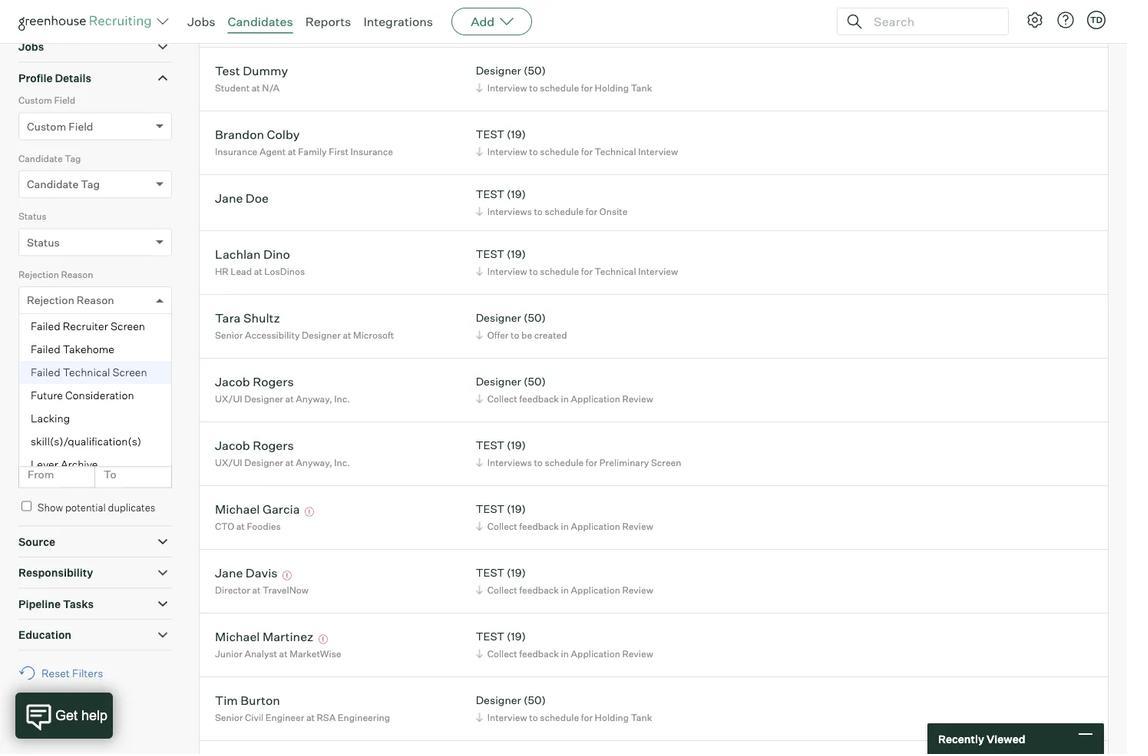 Task type: vqa. For each thing, say whether or not it's contained in the screenshot.
the 'Schedule All'
no



Task type: describe. For each thing, give the bounding box(es) containing it.
(19) inside test (19) interviews to schedule for onsite
[[507, 188, 526, 201]]

test (19) collect feedback in application review for michael martinez
[[476, 630, 653, 659]]

jane davis link
[[215, 565, 278, 583]]

failed takehome
[[31, 343, 114, 356]]

1 vertical spatial field
[[68, 120, 93, 133]]

future consideration
[[31, 389, 134, 402]]

failed takehome option
[[19, 338, 171, 361]]

jacob for test
[[215, 438, 250, 453]]

lacking skill(s)/qualification(s) option
[[19, 407, 171, 453]]

at right the cto on the left of the page
[[236, 520, 245, 532]]

to for hired on
[[104, 467, 116, 481]]

test for junior analyst at marketwise
[[476, 630, 505, 643]]

jane for jane doe
[[215, 190, 243, 206]]

1 collect feedback in application review link from the top
[[474, 17, 657, 31]]

for for dino
[[581, 265, 593, 277]]

jane for jane davis
[[215, 565, 243, 580]]

collect for jane davis
[[487, 584, 517, 596]]

rsa
[[317, 712, 336, 723]]

(19) for hr lead at losdinos
[[507, 247, 526, 261]]

profile
[[18, 71, 53, 85]]

lachlan
[[215, 246, 261, 262]]

1 vertical spatial candidate tag
[[27, 178, 100, 191]]

brandon colby insurance agent at family first insurance
[[215, 126, 393, 157]]

applied on
[[18, 385, 66, 396]]

schedule for rogers
[[545, 457, 584, 468]]

test dummy student at n/a
[[215, 63, 288, 93]]

0 vertical spatial candidate
[[18, 153, 63, 164]]

shultz
[[243, 310, 280, 325]]

duplicates
[[108, 501, 155, 514]]

at up garcia
[[285, 457, 294, 468]]

recently viewed
[[939, 732, 1026, 746]]

0 vertical spatial rejection
[[18, 269, 59, 280]]

td button
[[1084, 8, 1109, 32]]

(50) for tara shultz
[[524, 311, 546, 325]]

schedule for colby
[[540, 146, 579, 157]]

custom field element
[[18, 93, 172, 151]]

lachlan dino link
[[215, 246, 290, 264]]

collect for michael martinez
[[487, 648, 517, 659]]

1 test (19) collect feedback in application review from the top
[[476, 0, 653, 30]]

michael garcia
[[215, 501, 300, 517]]

designer inside tara shultz senior accessibility designer at microsoft
[[302, 329, 341, 341]]

lead
[[231, 265, 252, 277]]

(19) for director at travelnow
[[507, 566, 526, 580]]

0 vertical spatial reason
[[61, 269, 93, 280]]

test
[[215, 63, 240, 78]]

student
[[215, 82, 250, 93]]

created
[[534, 329, 567, 341]]

1 tank from the top
[[631, 82, 652, 93]]

jacob rogers ux/ui designer at anyway, inc. for test
[[215, 438, 350, 468]]

reset filters button
[[18, 659, 111, 688]]

failed for failed takehome
[[31, 343, 60, 356]]

at inside tim burton senior civil engineer at rsa engineering
[[306, 712, 315, 723]]

collect for michael garcia
[[487, 520, 517, 532]]

on for hired on
[[44, 443, 57, 454]]

jane doe
[[215, 190, 269, 206]]

tara shultz link
[[215, 310, 280, 328]]

doe
[[246, 190, 269, 206]]

lachlan dino hr lead at losdinos
[[215, 246, 305, 277]]

td button
[[1088, 11, 1106, 29]]

interviews to schedule for onsite link
[[474, 204, 632, 219]]

failed recruiter screen option
[[19, 315, 171, 338]]

colby
[[267, 126, 300, 142]]

candidates link
[[228, 14, 293, 29]]

jane doe link
[[215, 190, 269, 208]]

for for dummy
[[581, 82, 593, 93]]

test dummy link
[[215, 63, 288, 80]]

review for jane davis
[[622, 584, 653, 596]]

garcia
[[263, 501, 300, 517]]

application for manager at marketwise
[[571, 18, 620, 30]]

failed technical screen option
[[19, 361, 171, 384]]

viewed
[[987, 732, 1026, 746]]

reports link
[[305, 14, 351, 29]]

takehome
[[63, 343, 114, 356]]

screen inside 'test (19) interviews to schedule for preliminary screen'
[[651, 457, 682, 468]]

1 vertical spatial jobs
[[18, 40, 44, 54]]

test (19) collect feedback in application review for jane davis
[[476, 566, 653, 596]]

jacob rogers link for designer
[[215, 374, 294, 391]]

activity
[[39, 327, 73, 338]]

to for jacob rogers
[[534, 457, 543, 468]]

jacob rogers ux/ui designer at anyway, inc. for designer
[[215, 374, 350, 405]]

1 vertical spatial custom field
[[27, 120, 93, 133]]

td
[[1091, 15, 1103, 25]]

show potential duplicates
[[38, 501, 155, 514]]

application for director at travelnow
[[571, 584, 620, 596]]

feedback for michael garcia
[[519, 520, 559, 532]]

source
[[18, 535, 55, 549]]

manager
[[215, 18, 253, 30]]

test for cto at foodies
[[476, 502, 505, 516]]

tara shultz senior accessibility designer at microsoft
[[215, 310, 394, 341]]

add
[[471, 14, 495, 29]]

add button
[[452, 8, 532, 35]]

collect feedback in application review link for jane davis
[[474, 583, 657, 597]]

martinez
[[263, 629, 314, 644]]

designer inside the designer (50) collect feedback in application review
[[476, 375, 521, 388]]

to for tara shultz
[[511, 329, 520, 341]]

2 holding from the top
[[595, 712, 629, 723]]

status element
[[18, 209, 172, 267]]

tim burton senior civil engineer at rsa engineering
[[215, 693, 390, 723]]

family
[[298, 146, 327, 157]]

manager at marketwise
[[215, 18, 317, 30]]

in for michael garcia
[[561, 520, 569, 532]]

on for applied on
[[54, 385, 66, 396]]

integrations
[[364, 14, 433, 29]]

1 vertical spatial tag
[[81, 178, 100, 191]]

1 vertical spatial reason
[[77, 294, 114, 307]]

candidate tag element
[[18, 151, 172, 209]]

1 insurance from the left
[[215, 146, 258, 157]]

feedback for jane davis
[[519, 584, 559, 596]]

davis
[[246, 565, 278, 580]]

schedule for dummy
[[540, 82, 579, 93]]

senior for tim
[[215, 712, 243, 723]]

0 vertical spatial status
[[18, 211, 47, 222]]

engineering
[[338, 712, 390, 723]]

test for director at travelnow
[[476, 566, 505, 580]]

michael garcia link
[[215, 501, 300, 519]]

test (19) interview to schedule for technical interview for colby
[[476, 128, 678, 157]]

archive
[[61, 458, 98, 471]]

tara
[[215, 310, 241, 325]]

show
[[38, 501, 63, 514]]

jacob rogers link for test
[[215, 438, 294, 455]]

test (19) interviews to schedule for onsite
[[476, 188, 628, 217]]

1 vertical spatial rejection
[[27, 294, 74, 307]]

michael garcia has been in application review for more than 5 days image
[[303, 507, 316, 517]]

technical inside option
[[63, 366, 110, 379]]

travelnow
[[263, 584, 309, 596]]

at inside tara shultz senior accessibility designer at microsoft
[[343, 329, 351, 341]]

microsoft
[[353, 329, 394, 341]]

0 vertical spatial rejection reason
[[18, 269, 93, 280]]

offer to be created link
[[474, 328, 571, 342]]

test (19) collect feedback in application review for michael garcia
[[476, 502, 653, 532]]

details
[[55, 71, 91, 85]]

civil
[[245, 712, 264, 723]]

be
[[522, 329, 532, 341]]

systems
[[104, 274, 147, 287]]

for inside test (19) interviews to schedule for onsite
[[586, 206, 598, 217]]

-
[[97, 274, 102, 287]]

technical for brandon colby
[[595, 146, 636, 157]]

lever
[[31, 458, 58, 471]]

design
[[31, 297, 65, 310]]

2 designer (50) interview to schedule for holding tank from the top
[[476, 694, 652, 723]]

to for lachlan dino
[[529, 265, 538, 277]]

to for brandon colby
[[529, 146, 538, 157]]

hired
[[18, 443, 42, 454]]

at inside brandon colby insurance agent at family first insurance
[[288, 146, 296, 157]]

designer inside designer (50) offer to be created
[[476, 311, 521, 325]]

rogers for test
[[253, 438, 294, 453]]

4 (50) from the top
[[524, 694, 546, 707]]

0 vertical spatial marketwise
[[266, 18, 317, 30]]

last
[[18, 327, 37, 338]]

(50) for jacob rogers
[[524, 375, 546, 388]]

in inside the designer (50) collect feedback in application review
[[561, 393, 569, 405]]

interview to schedule for technical interview link for dino
[[474, 264, 682, 279]]

lever archive
[[31, 458, 98, 471]]

(19) for ux/ui designer at anyway, inc.
[[507, 439, 526, 452]]

review for michael garcia
[[622, 520, 653, 532]]

brandon
[[215, 126, 264, 142]]

engineer
[[266, 712, 304, 723]]

0 vertical spatial field
[[54, 95, 75, 106]]

reset filters
[[41, 666, 103, 680]]

2 insurance from the left
[[351, 146, 393, 157]]

hired on
[[18, 443, 57, 454]]

1 feedback from the top
[[519, 18, 559, 30]]

junior analyst at marketwise
[[215, 648, 341, 659]]

1 designer (50) interview to schedule for holding tank from the top
[[476, 64, 652, 93]]

1 vertical spatial candidate
[[27, 178, 79, 191]]

(19) for insurance agent at family first insurance
[[507, 128, 526, 141]]

at inside lachlan dino hr lead at losdinos
[[254, 265, 262, 277]]



Task type: locate. For each thing, give the bounding box(es) containing it.
to up failed technical screen
[[104, 352, 116, 365]]

1 vertical spatial status
[[27, 236, 60, 249]]

michael for michael martinez
[[215, 629, 260, 644]]

test (19) interview to schedule for technical interview for dino
[[476, 247, 678, 277]]

2 interview to schedule for holding tank link from the top
[[474, 710, 656, 725]]

rejection reason up design
[[18, 269, 93, 280]]

rogers for designer
[[253, 374, 294, 389]]

5 review from the top
[[622, 648, 653, 659]]

0 vertical spatial designer (50) interview to schedule for holding tank
[[476, 64, 652, 93]]

pipeline
[[18, 597, 61, 611]]

ux/ui for test (19)
[[215, 457, 242, 468]]

0 vertical spatial michael
[[215, 501, 260, 517]]

status down "candidate tag" element
[[18, 211, 47, 222]]

0 vertical spatial on
[[54, 385, 66, 396]]

losdinos
[[264, 265, 305, 277]]

rejection up last activity on the left top of page
[[27, 294, 74, 307]]

4 collect from the top
[[487, 584, 517, 596]]

1 jane from the top
[[215, 190, 243, 206]]

2 test (19) interview to schedule for technical interview from the top
[[476, 247, 678, 277]]

0 vertical spatial interview to schedule for technical interview link
[[474, 144, 682, 159]]

0 vertical spatial rogers
[[253, 374, 294, 389]]

for inside 'test (19) interviews to schedule for preliminary screen'
[[586, 457, 598, 468]]

0 vertical spatial onsite
[[600, 206, 628, 217]]

0 vertical spatial senior
[[215, 329, 243, 341]]

schedule inside test (19) interviews to schedule for onsite
[[545, 206, 584, 217]]

designer (50) offer to be created
[[476, 311, 567, 341]]

2 jacob from the top
[[215, 438, 250, 453]]

from for hired
[[28, 467, 54, 481]]

1 vertical spatial michael
[[215, 629, 260, 644]]

screen
[[110, 320, 145, 333], [113, 366, 147, 379], [651, 457, 682, 468]]

at left microsoft
[[343, 329, 351, 341]]

2 collect feedback in application review link from the top
[[474, 391, 657, 406]]

2 to from the top
[[104, 467, 116, 481]]

failed technical screen
[[31, 366, 147, 379]]

1 vertical spatial jacob rogers link
[[215, 438, 294, 455]]

screen for failed recruiter screen
[[110, 320, 145, 333]]

test (19) interview to schedule for technical interview down interviews to schedule for onsite link
[[476, 247, 678, 277]]

jacob for designer
[[215, 374, 250, 389]]

failed for failed onsite - systems design
[[31, 274, 60, 287]]

at right lead
[[254, 265, 262, 277]]

jane up director
[[215, 565, 243, 580]]

1 vertical spatial holding
[[595, 712, 629, 723]]

3 review from the top
[[622, 520, 653, 532]]

profile details
[[18, 71, 91, 85]]

4 in from the top
[[561, 584, 569, 596]]

1 horizontal spatial insurance
[[351, 146, 393, 157]]

from for last
[[28, 352, 54, 365]]

failed down design
[[31, 320, 60, 333]]

tag
[[65, 153, 81, 164], [81, 178, 100, 191]]

1 vertical spatial tank
[[631, 712, 652, 723]]

3 failed from the top
[[31, 343, 60, 356]]

1 test (19) interview to schedule for technical interview from the top
[[476, 128, 678, 157]]

failed
[[31, 274, 60, 287], [31, 320, 60, 333], [31, 343, 60, 356], [31, 366, 60, 379]]

insurance
[[215, 146, 258, 157], [351, 146, 393, 157]]

0 vertical spatial to
[[104, 352, 116, 365]]

review for michael martinez
[[622, 648, 653, 659]]

5 in from the top
[[561, 648, 569, 659]]

filters
[[72, 666, 103, 680]]

interviews
[[487, 206, 532, 217], [487, 457, 532, 468]]

0 vertical spatial inc.
[[334, 393, 350, 405]]

4 review from the top
[[622, 584, 653, 596]]

anyway, down tara shultz senior accessibility designer at microsoft
[[296, 393, 332, 405]]

reports
[[305, 14, 351, 29]]

interviews for test (19) interviews to schedule for preliminary screen
[[487, 457, 532, 468]]

1 vertical spatial rogers
[[253, 438, 294, 453]]

reason down -
[[77, 294, 114, 307]]

1 vertical spatial screen
[[113, 366, 147, 379]]

1 interview to schedule for technical interview link from the top
[[474, 144, 682, 159]]

2 jacob rogers ux/ui designer at anyway, inc. from the top
[[215, 438, 350, 468]]

feedback for michael martinez
[[519, 648, 559, 659]]

0 vertical spatial interview to schedule for holding tank link
[[474, 80, 656, 95]]

education
[[18, 628, 71, 642]]

potential
[[65, 501, 106, 514]]

jacob rogers ux/ui designer at anyway, inc. up garcia
[[215, 438, 350, 468]]

0 vertical spatial interviews
[[487, 206, 532, 217]]

1 holding from the top
[[595, 82, 629, 93]]

3 test (19) collect feedback in application review from the top
[[476, 566, 653, 596]]

rejection up design
[[18, 269, 59, 280]]

senior
[[215, 329, 243, 341], [215, 712, 243, 723]]

from down hired on
[[28, 467, 54, 481]]

senior inside tim burton senior civil engineer at rsa engineering
[[215, 712, 243, 723]]

4 test from the top
[[476, 247, 505, 261]]

1 vertical spatial interviews
[[487, 457, 532, 468]]

1 vertical spatial rejection reason
[[27, 294, 114, 307]]

rogers up garcia
[[253, 438, 294, 453]]

for for rogers
[[586, 457, 598, 468]]

interviews inside 'test (19) interviews to schedule for preliminary screen'
[[487, 457, 532, 468]]

3 from from the top
[[28, 467, 54, 481]]

0 vertical spatial candidate tag
[[18, 153, 81, 164]]

application for junior analyst at marketwise
[[571, 648, 620, 659]]

test (19) interviews to schedule for preliminary screen
[[476, 439, 682, 468]]

1 inc. from the top
[[334, 393, 350, 405]]

failed up applied on
[[31, 366, 60, 379]]

configure image
[[1026, 11, 1045, 29]]

at right manager
[[255, 18, 264, 30]]

to
[[529, 82, 538, 93], [529, 146, 538, 157], [534, 206, 543, 217], [529, 265, 538, 277], [511, 329, 520, 341], [534, 457, 543, 468], [529, 712, 538, 723]]

interviews for test (19) interviews to schedule for onsite
[[487, 206, 532, 217]]

michael martinez has been in application review for more than 5 days image
[[316, 635, 330, 644]]

2 michael from the top
[[215, 629, 260, 644]]

at down colby
[[288, 146, 296, 157]]

pipeline tasks
[[18, 597, 94, 611]]

2 anyway, from the top
[[296, 457, 332, 468]]

michael up cto at foodies
[[215, 501, 260, 517]]

0 vertical spatial jacob rogers link
[[215, 374, 294, 391]]

senior down tara
[[215, 329, 243, 341]]

1 vertical spatial ux/ui
[[215, 457, 242, 468]]

tag up status element
[[81, 178, 100, 191]]

application for cto at foodies
[[571, 520, 620, 532]]

application inside the designer (50) collect feedback in application review
[[571, 393, 620, 405]]

1 anyway, from the top
[[296, 393, 332, 405]]

burton
[[241, 693, 280, 708]]

michael up "junior"
[[215, 629, 260, 644]]

4 feedback from the top
[[519, 584, 559, 596]]

failed for failed recruiter screen
[[31, 320, 60, 333]]

2 interview to schedule for technical interview link from the top
[[474, 264, 682, 279]]

at down davis
[[252, 584, 261, 596]]

2 failed from the top
[[31, 320, 60, 333]]

2 senior from the top
[[215, 712, 243, 723]]

from
[[28, 352, 54, 365], [28, 410, 54, 423], [28, 467, 54, 481]]

2 review from the top
[[622, 393, 653, 405]]

(19) for manager at marketwise
[[507, 0, 526, 14]]

analyst
[[245, 648, 277, 659]]

0 vertical spatial test (19) interview to schedule for technical interview
[[476, 128, 678, 157]]

interview to schedule for technical interview link for colby
[[474, 144, 682, 159]]

cto
[[215, 520, 234, 532]]

at inside the test dummy student at n/a
[[252, 82, 260, 93]]

2 interviews from the top
[[487, 457, 532, 468]]

1 jacob from the top
[[215, 374, 250, 389]]

(50) for test dummy
[[524, 64, 546, 77]]

review inside the designer (50) collect feedback in application review
[[622, 393, 653, 405]]

test (19) interview to schedule for technical interview
[[476, 128, 678, 157], [476, 247, 678, 277]]

test inside 'test (19) interviews to schedule for preliminary screen'
[[476, 439, 505, 452]]

future consideration option
[[19, 384, 171, 407]]

marketwise down patricia garcia has been in application review for more than 5 days icon
[[266, 18, 317, 30]]

2 inc. from the top
[[334, 457, 350, 468]]

2 in from the top
[[561, 393, 569, 405]]

foodies
[[247, 520, 281, 532]]

jane left doe
[[215, 190, 243, 206]]

jane
[[215, 190, 243, 206], [215, 565, 243, 580]]

0 vertical spatial holding
[[595, 82, 629, 93]]

0 vertical spatial custom
[[18, 95, 52, 106]]

3 (19) from the top
[[507, 188, 526, 201]]

hr
[[215, 265, 229, 277]]

insurance down brandon
[[215, 146, 258, 157]]

1 in from the top
[[561, 18, 569, 30]]

senior down tim
[[215, 712, 243, 723]]

1 (50) from the top
[[524, 64, 546, 77]]

(19) inside 'test (19) interviews to schedule for preliminary screen'
[[507, 439, 526, 452]]

failed onsite - systems design option
[[19, 269, 171, 315]]

brandon colby link
[[215, 126, 300, 144]]

at down accessibility
[[285, 393, 294, 405]]

0 horizontal spatial onsite
[[63, 274, 95, 287]]

application for ux/ui designer at anyway, inc.
[[571, 393, 620, 405]]

2 jacob rogers link from the top
[[215, 438, 294, 455]]

jobs up the profile
[[18, 40, 44, 54]]

(19) for cto at foodies
[[507, 502, 526, 516]]

candidate tag up status element
[[27, 178, 100, 191]]

0 vertical spatial jobs
[[187, 14, 215, 29]]

0 vertical spatial tank
[[631, 82, 652, 93]]

failed up design
[[31, 274, 60, 287]]

designer (50) interview to schedule for holding tank
[[476, 64, 652, 93], [476, 694, 652, 723]]

2 vertical spatial screen
[[651, 457, 682, 468]]

future
[[31, 389, 63, 402]]

to inside designer (50) offer to be created
[[511, 329, 520, 341]]

interview to schedule for technical interview link up test (19) interviews to schedule for onsite
[[474, 144, 682, 159]]

review
[[622, 18, 653, 30], [622, 393, 653, 405], [622, 520, 653, 532], [622, 584, 653, 596], [622, 648, 653, 659]]

reason left -
[[61, 269, 93, 280]]

1 vertical spatial anyway,
[[296, 457, 332, 468]]

interview to schedule for holding tank link for burton
[[474, 710, 656, 725]]

on right applied at the left of page
[[54, 385, 66, 396]]

jacob down accessibility
[[215, 374, 250, 389]]

reason
[[61, 269, 93, 280], [77, 294, 114, 307]]

1 collect from the top
[[487, 18, 517, 30]]

rejection reason up recruiter
[[27, 294, 114, 307]]

1 vertical spatial jacob
[[215, 438, 250, 453]]

1 interviews from the top
[[487, 206, 532, 217]]

onsite
[[600, 206, 628, 217], [63, 274, 95, 287]]

test (19) collect feedback in application review
[[476, 0, 653, 30], [476, 502, 653, 532], [476, 566, 653, 596], [476, 630, 653, 659]]

5 collect from the top
[[487, 648, 517, 659]]

1 vertical spatial jane
[[215, 565, 243, 580]]

1 vertical spatial to
[[104, 467, 116, 481]]

at down martinez
[[279, 648, 288, 659]]

last activity
[[18, 327, 73, 338]]

0 vertical spatial tag
[[65, 153, 81, 164]]

2 tank from the top
[[631, 712, 652, 723]]

1 vertical spatial custom
[[27, 120, 66, 133]]

at left n/a
[[252, 82, 260, 93]]

jobs link
[[187, 14, 215, 29]]

accessibility
[[245, 329, 300, 341]]

tasks
[[63, 597, 94, 611]]

to for test dummy
[[529, 82, 538, 93]]

0 vertical spatial from
[[28, 352, 54, 365]]

jane davis has been in application review for more than 5 days image
[[280, 571, 294, 580]]

test for insurance agent at family first insurance
[[476, 128, 505, 141]]

2 (50) from the top
[[524, 311, 546, 325]]

none field inside the rejection reason element
[[27, 287, 31, 314]]

candidates
[[228, 14, 293, 29]]

candidate down custom field element
[[18, 153, 63, 164]]

0 vertical spatial jacob rogers ux/ui designer at anyway, inc.
[[215, 374, 350, 405]]

0 vertical spatial jacob
[[215, 374, 250, 389]]

(50) inside the designer (50) collect feedback in application review
[[524, 375, 546, 388]]

2 test from the top
[[476, 128, 505, 141]]

candidate tag down custom field element
[[18, 153, 81, 164]]

(19)
[[507, 0, 526, 14], [507, 128, 526, 141], [507, 188, 526, 201], [507, 247, 526, 261], [507, 439, 526, 452], [507, 502, 526, 516], [507, 566, 526, 580], [507, 630, 526, 643]]

failed recruiter screen
[[31, 320, 145, 333]]

greenhouse recruiting image
[[18, 12, 157, 31]]

candidate up status element
[[27, 178, 79, 191]]

anyway, for test
[[296, 457, 332, 468]]

1 ux/ui from the top
[[215, 393, 242, 405]]

tag down custom field element
[[65, 153, 81, 164]]

interview to schedule for holding tank link for dummy
[[474, 80, 656, 95]]

1 horizontal spatial jobs
[[187, 14, 215, 29]]

from for applied
[[28, 410, 54, 423]]

at left rsa
[[306, 712, 315, 723]]

6 test from the top
[[476, 502, 505, 516]]

2 rogers from the top
[[253, 438, 294, 453]]

1 rogers from the top
[[253, 374, 294, 389]]

interviews inside test (19) interviews to schedule for onsite
[[487, 206, 532, 217]]

for for colby
[[581, 146, 593, 157]]

collect feedback in application review link for michael martinez
[[474, 646, 657, 661]]

0 horizontal spatial jobs
[[18, 40, 44, 54]]

to inside test (19) interviews to schedule for onsite
[[534, 206, 543, 217]]

1 interview to schedule for holding tank link from the top
[[474, 80, 656, 95]]

director at travelnow
[[215, 584, 309, 596]]

schedule for dino
[[540, 265, 579, 277]]

insurance right first
[[351, 146, 393, 157]]

interview to schedule for holding tank link
[[474, 80, 656, 95], [474, 710, 656, 725]]

dummy
[[243, 63, 288, 78]]

rejection
[[18, 269, 59, 280], [27, 294, 74, 307]]

failed for failed technical screen
[[31, 366, 60, 379]]

technical for lachlan dino
[[595, 265, 636, 277]]

1 jacob rogers ux/ui designer at anyway, inc. from the top
[[215, 374, 350, 405]]

7 (19) from the top
[[507, 566, 526, 580]]

jobs
[[187, 14, 215, 29], [18, 40, 44, 54]]

responsibility
[[18, 566, 93, 580]]

1 vertical spatial onsite
[[63, 274, 95, 287]]

ux/ui for designer (50)
[[215, 393, 242, 405]]

from down last activity on the left top of page
[[28, 352, 54, 365]]

on up lever
[[44, 443, 57, 454]]

director
[[215, 584, 250, 596]]

1 jacob rogers link from the top
[[215, 374, 294, 391]]

feedback inside the designer (50) collect feedback in application review
[[519, 393, 559, 405]]

holding
[[595, 82, 629, 93], [595, 712, 629, 723]]

jobs up test
[[187, 14, 215, 29]]

in
[[561, 18, 569, 30], [561, 393, 569, 405], [561, 520, 569, 532], [561, 584, 569, 596], [561, 648, 569, 659]]

senior for tara
[[215, 329, 243, 341]]

8 test from the top
[[476, 630, 505, 643]]

custom down the profile
[[18, 95, 52, 106]]

rejection reason element
[[18, 39, 172, 730]]

0 vertical spatial ux/ui
[[215, 393, 242, 405]]

5 collect feedback in application review link from the top
[[474, 646, 657, 661]]

test (19) interview to schedule for technical interview up test (19) interviews to schedule for onsite
[[476, 128, 678, 157]]

6 (19) from the top
[[507, 502, 526, 516]]

candidate
[[18, 153, 63, 164], [27, 178, 79, 191]]

1 vertical spatial interview to schedule for technical interview link
[[474, 264, 682, 279]]

agent
[[260, 146, 286, 157]]

4 collect feedback in application review link from the top
[[474, 583, 657, 597]]

collect
[[487, 18, 517, 30], [487, 393, 517, 405], [487, 520, 517, 532], [487, 584, 517, 596], [487, 648, 517, 659]]

1 horizontal spatial onsite
[[600, 206, 628, 217]]

inc. for designer (50)
[[334, 393, 350, 405]]

jacob rogers link up the michael garcia at the bottom of page
[[215, 438, 294, 455]]

Search text field
[[870, 10, 995, 33]]

0 vertical spatial screen
[[110, 320, 145, 333]]

jane davis
[[215, 565, 278, 580]]

2 (19) from the top
[[507, 128, 526, 141]]

3 test from the top
[[476, 188, 505, 201]]

1 vertical spatial inc.
[[334, 457, 350, 468]]

reset
[[41, 666, 70, 680]]

michael
[[215, 501, 260, 517], [215, 629, 260, 644]]

1 vertical spatial designer (50) interview to schedule for holding tank
[[476, 694, 652, 723]]

4 (19) from the top
[[507, 247, 526, 261]]

onsite inside test (19) interviews to schedule for onsite
[[600, 206, 628, 217]]

1 (19) from the top
[[507, 0, 526, 14]]

marketwise
[[266, 18, 317, 30], [290, 648, 341, 659]]

inc. for test (19)
[[334, 457, 350, 468]]

preliminary
[[600, 457, 649, 468]]

screen right preliminary
[[651, 457, 682, 468]]

1 review from the top
[[622, 18, 653, 30]]

1 senior from the top
[[215, 329, 243, 341]]

collect feedback in application review link
[[474, 17, 657, 31], [474, 391, 657, 406], [474, 519, 657, 534], [474, 583, 657, 597], [474, 646, 657, 661]]

for
[[581, 82, 593, 93], [581, 146, 593, 157], [586, 206, 598, 217], [581, 265, 593, 277], [586, 457, 598, 468], [581, 712, 593, 723]]

to for last activity
[[104, 352, 116, 365]]

failed down last activity on the left top of page
[[31, 343, 60, 356]]

schedule inside 'test (19) interviews to schedule for preliminary screen'
[[545, 457, 584, 468]]

2 from from the top
[[28, 410, 54, 423]]

1 from from the top
[[28, 352, 54, 365]]

to right archive
[[104, 467, 116, 481]]

1 vertical spatial test (19) interview to schedule for technical interview
[[476, 247, 678, 277]]

0 vertical spatial custom field
[[18, 95, 75, 106]]

1 test from the top
[[476, 0, 505, 14]]

interviews to schedule for preliminary screen link
[[474, 455, 685, 470]]

5 feedback from the top
[[519, 648, 559, 659]]

in for michael martinez
[[561, 648, 569, 659]]

onsite inside the failed onsite - systems design
[[63, 274, 95, 287]]

michael for michael garcia
[[215, 501, 260, 517]]

rogers down accessibility
[[253, 374, 294, 389]]

schedule
[[540, 82, 579, 93], [540, 146, 579, 157], [545, 206, 584, 217], [540, 265, 579, 277], [545, 457, 584, 468], [540, 712, 579, 723]]

to inside 'test (19) interviews to schedule for preliminary screen'
[[534, 457, 543, 468]]

2 test (19) collect feedback in application review from the top
[[476, 502, 653, 532]]

custom down the profile details
[[27, 120, 66, 133]]

5 (19) from the top
[[507, 439, 526, 452]]

3 collect feedback in application review link from the top
[[474, 519, 657, 534]]

integrations link
[[364, 14, 433, 29]]

patricia garcia has been in application review for more than 5 days image
[[302, 5, 315, 14]]

technical
[[595, 146, 636, 157], [595, 265, 636, 277], [63, 366, 110, 379]]

senior inside tara shultz senior accessibility designer at microsoft
[[215, 329, 243, 341]]

screen up consideration
[[113, 366, 147, 379]]

collect feedback in application review link for michael garcia
[[474, 519, 657, 534]]

recently
[[939, 732, 985, 746]]

anyway, up michael garcia has been in application review for more than 5 days icon
[[296, 457, 332, 468]]

1 vertical spatial from
[[28, 410, 54, 423]]

0 vertical spatial technical
[[595, 146, 636, 157]]

failed inside the failed onsite - systems design
[[31, 274, 60, 287]]

1 vertical spatial technical
[[595, 265, 636, 277]]

from down future
[[28, 410, 54, 423]]

2 vertical spatial from
[[28, 467, 54, 481]]

4 failed from the top
[[31, 366, 60, 379]]

1 vertical spatial jacob rogers ux/ui designer at anyway, inc.
[[215, 438, 350, 468]]

interview to schedule for technical interview link down interviews to schedule for onsite link
[[474, 264, 682, 279]]

cto at foodies
[[215, 520, 281, 532]]

application type
[[18, 9, 107, 22]]

1 vertical spatial senior
[[215, 712, 243, 723]]

Show potential duplicates checkbox
[[22, 501, 31, 511]]

1 vertical spatial on
[[44, 443, 57, 454]]

in for jane davis
[[561, 584, 569, 596]]

5 test from the top
[[476, 439, 505, 452]]

0 vertical spatial anyway,
[[296, 393, 332, 405]]

2 vertical spatial technical
[[63, 366, 110, 379]]

lever archive option
[[19, 453, 171, 476]]

2 jane from the top
[[215, 565, 243, 580]]

screen for failed technical screen
[[113, 366, 147, 379]]

custom field
[[18, 95, 75, 106], [27, 120, 93, 133]]

jacob rogers link down accessibility
[[215, 374, 294, 391]]

8 (19) from the top
[[507, 630, 526, 643]]

candidate tag
[[18, 153, 81, 164], [27, 178, 100, 191]]

feedback
[[519, 18, 559, 30], [519, 393, 559, 405], [519, 520, 559, 532], [519, 584, 559, 596], [519, 648, 559, 659]]

2 feedback from the top
[[519, 393, 559, 405]]

skill(s)/qualification(s)
[[31, 435, 141, 448]]

status up design
[[27, 236, 60, 249]]

0 vertical spatial jane
[[215, 190, 243, 206]]

1 vertical spatial interview to schedule for holding tank link
[[474, 710, 656, 725]]

3 in from the top
[[561, 520, 569, 532]]

recruiter
[[63, 320, 108, 333]]

screen up 'failed takehome' option
[[110, 320, 145, 333]]

test for manager at marketwise
[[476, 0, 505, 14]]

0 horizontal spatial insurance
[[215, 146, 258, 157]]

applied
[[18, 385, 52, 396]]

1 vertical spatial marketwise
[[290, 648, 341, 659]]

test for ux/ui designer at anyway, inc.
[[476, 439, 505, 452]]

collect inside the designer (50) collect feedback in application review
[[487, 393, 517, 405]]

test for hr lead at losdinos
[[476, 247, 505, 261]]

2 ux/ui from the top
[[215, 457, 242, 468]]

1 failed from the top
[[31, 274, 60, 287]]

(19) for junior analyst at marketwise
[[507, 630, 526, 643]]

3 feedback from the top
[[519, 520, 559, 532]]

anyway, for designer
[[296, 393, 332, 405]]

first
[[329, 146, 349, 157]]

jacob rogers ux/ui designer at anyway, inc. down accessibility
[[215, 374, 350, 405]]

tim burton link
[[215, 693, 280, 710]]

2 collect from the top
[[487, 393, 517, 405]]

3 (50) from the top
[[524, 375, 546, 388]]

jacob up the michael garcia at the bottom of page
[[215, 438, 250, 453]]

michael martinez link
[[215, 629, 314, 646]]

test inside test (19) interviews to schedule for onsite
[[476, 188, 505, 201]]

(50) inside designer (50) offer to be created
[[524, 311, 546, 325]]

3 collect from the top
[[487, 520, 517, 532]]

1 michael from the top
[[215, 501, 260, 517]]

1 to from the top
[[104, 352, 116, 365]]

7 test from the top
[[476, 566, 505, 580]]

None field
[[27, 287, 31, 314]]

on
[[54, 385, 66, 396], [44, 443, 57, 454]]

4 test (19) collect feedback in application review from the top
[[476, 630, 653, 659]]

marketwise down michael martinez has been in application review for more than 5 days icon
[[290, 648, 341, 659]]



